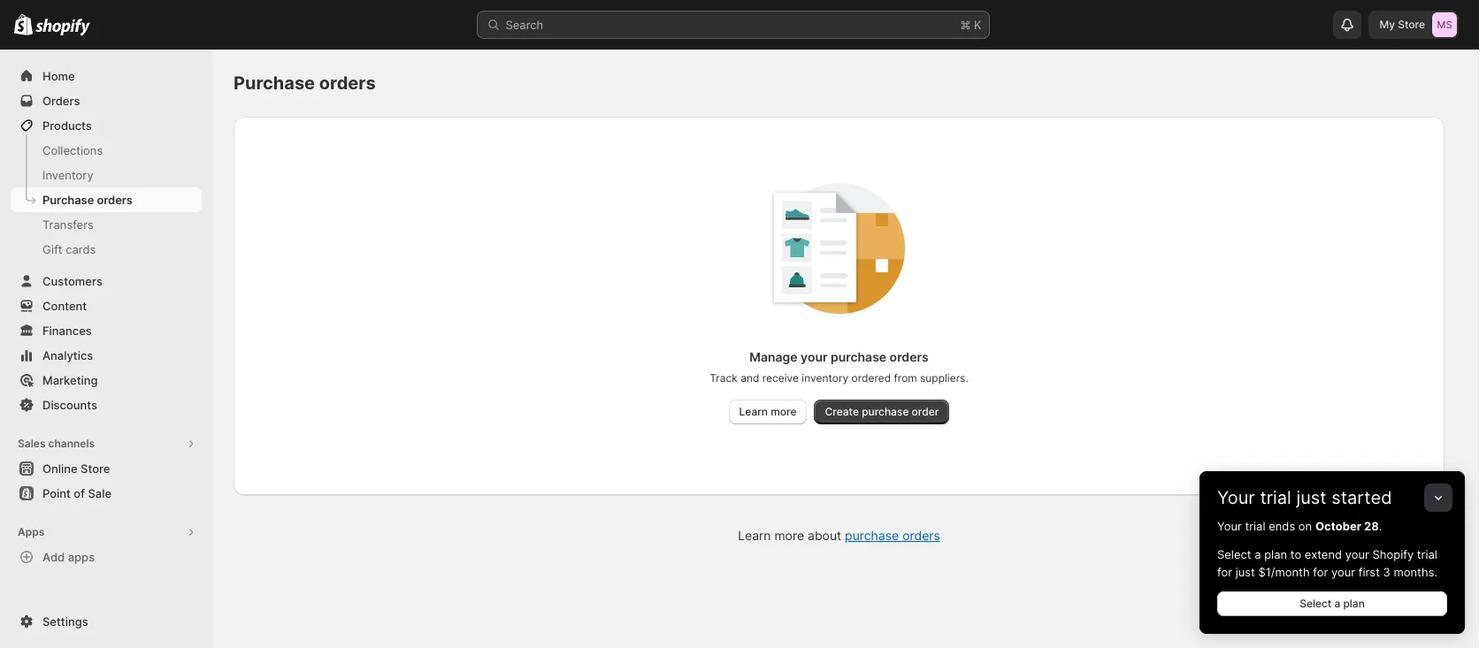 Task type: describe. For each thing, give the bounding box(es) containing it.
extend
[[1305, 548, 1343, 562]]

select a plan
[[1300, 597, 1366, 611]]

learn more about purchase orders
[[738, 528, 941, 543]]

your for your trial ends on october 28 .
[[1218, 520, 1243, 534]]

a for select a plan to extend your shopify trial for just $1/month for your first 3 months.
[[1255, 548, 1262, 562]]

gift cards
[[42, 243, 96, 257]]

plan for select a plan
[[1344, 597, 1366, 611]]

create purchase order
[[825, 405, 939, 419]]

online store link
[[11, 457, 202, 482]]

28
[[1365, 520, 1380, 534]]

⌘ k
[[961, 18, 982, 32]]

add
[[42, 551, 65, 565]]

receive
[[763, 372, 799, 385]]

sales channels
[[18, 437, 95, 451]]

1 horizontal spatial purchase
[[234, 73, 315, 94]]

1 vertical spatial purchase
[[862, 405, 909, 419]]

collections link
[[11, 138, 202, 163]]

home
[[42, 69, 75, 83]]

learn for learn more
[[740, 405, 768, 419]]

online store
[[42, 462, 110, 476]]

settings link
[[11, 610, 202, 635]]

discounts
[[42, 398, 97, 412]]

first
[[1359, 566, 1381, 580]]

home link
[[11, 64, 202, 89]]

select a plan link
[[1218, 592, 1448, 617]]

transfers link
[[11, 212, 202, 237]]

gift cards link
[[11, 237, 202, 262]]

more for learn more
[[771, 405, 797, 419]]

store for online store
[[81, 462, 110, 476]]

ordered
[[852, 372, 891, 385]]

track
[[710, 372, 738, 385]]

collections
[[42, 143, 103, 158]]

sales
[[18, 437, 46, 451]]

just inside your trial just started dropdown button
[[1297, 488, 1327, 509]]

your trial ends on october 28 .
[[1218, 520, 1383, 534]]

your trial just started
[[1218, 488, 1393, 509]]

online
[[42, 462, 78, 476]]

products link
[[11, 113, 202, 138]]

channels
[[48, 437, 95, 451]]

shopify image
[[14, 14, 33, 35]]

discounts link
[[11, 393, 202, 418]]

store for my store
[[1399, 18, 1426, 31]]

trial inside select a plan to extend your shopify trial for just $1/month for your first 3 months.
[[1418, 548, 1438, 562]]

on
[[1299, 520, 1313, 534]]

point
[[42, 487, 71, 501]]

trial for just
[[1261, 488, 1292, 509]]

content
[[42, 299, 87, 313]]

apps
[[18, 526, 45, 539]]

select a plan to extend your shopify trial for just $1/month for your first 3 months.
[[1218, 548, 1438, 580]]

analytics link
[[11, 343, 202, 368]]

and
[[741, 372, 760, 385]]

k
[[975, 18, 982, 32]]

online store button
[[0, 457, 212, 482]]

.
[[1380, 520, 1383, 534]]

1 for from the left
[[1218, 566, 1233, 580]]

transfers
[[42, 218, 94, 232]]

add apps button
[[11, 545, 202, 570]]

my store
[[1380, 18, 1426, 31]]

orders link
[[11, 89, 202, 113]]

create purchase order link
[[815, 400, 950, 425]]

trial for ends
[[1246, 520, 1266, 534]]

manage
[[750, 350, 798, 365]]

2 for from the left
[[1314, 566, 1329, 580]]

your inside the manage your purchase orders track and receive inventory ordered from suppliers.
[[801, 350, 828, 365]]

to
[[1291, 548, 1302, 562]]

purchase orders link
[[11, 188, 202, 212]]

analytics
[[42, 349, 93, 363]]

about
[[808, 528, 842, 543]]

point of sale link
[[11, 482, 202, 506]]

orders inside the manage your purchase orders track and receive inventory ordered from suppliers.
[[890, 350, 929, 365]]

cards
[[66, 243, 96, 257]]

2 vertical spatial your
[[1332, 566, 1356, 580]]

manage your purchase orders track and receive inventory ordered from suppliers.
[[710, 350, 969, 385]]

october
[[1316, 520, 1362, 534]]

purchase inside the manage your purchase orders track and receive inventory ordered from suppliers.
[[831, 350, 887, 365]]



Task type: locate. For each thing, give the bounding box(es) containing it.
learn left about
[[738, 528, 771, 543]]

0 vertical spatial learn
[[740, 405, 768, 419]]

$1/month
[[1259, 566, 1311, 580]]

trial up months.
[[1418, 548, 1438, 562]]

plan for select a plan to extend your shopify trial for just $1/month for your first 3 months.
[[1265, 548, 1288, 562]]

your up your trial ends on october 28 .
[[1218, 488, 1256, 509]]

your
[[801, 350, 828, 365], [1346, 548, 1370, 562], [1332, 566, 1356, 580]]

add apps
[[42, 551, 95, 565]]

3
[[1384, 566, 1391, 580]]

apps button
[[11, 520, 202, 545]]

0 horizontal spatial just
[[1236, 566, 1256, 580]]

learn more
[[740, 405, 797, 419]]

0 horizontal spatial a
[[1255, 548, 1262, 562]]

select inside select a plan link
[[1300, 597, 1332, 611]]

1 vertical spatial purchase
[[42, 193, 94, 207]]

purchase orders
[[234, 73, 376, 94], [42, 193, 133, 207]]

1 vertical spatial store
[[81, 462, 110, 476]]

1 horizontal spatial select
[[1300, 597, 1332, 611]]

0 vertical spatial select
[[1218, 548, 1252, 562]]

0 vertical spatial just
[[1297, 488, 1327, 509]]

shopify
[[1373, 548, 1415, 562]]

1 vertical spatial select
[[1300, 597, 1332, 611]]

a for select a plan
[[1335, 597, 1341, 611]]

a
[[1255, 548, 1262, 562], [1335, 597, 1341, 611]]

gift
[[42, 243, 62, 257]]

1 vertical spatial learn
[[738, 528, 771, 543]]

0 vertical spatial purchase
[[831, 350, 887, 365]]

1 vertical spatial your
[[1218, 520, 1243, 534]]

trial left the ends
[[1246, 520, 1266, 534]]

from
[[894, 372, 918, 385]]

sales channels button
[[11, 432, 202, 457]]

finances link
[[11, 319, 202, 343]]

a inside select a plan to extend your shopify trial for just $1/month for your first 3 months.
[[1255, 548, 1262, 562]]

select for select a plan
[[1300, 597, 1332, 611]]

0 vertical spatial purchase orders
[[234, 73, 376, 94]]

sale
[[88, 487, 112, 501]]

just left the $1/month
[[1236, 566, 1256, 580]]

1 vertical spatial more
[[775, 528, 805, 543]]

for left the $1/month
[[1218, 566, 1233, 580]]

just inside select a plan to extend your shopify trial for just $1/month for your first 3 months.
[[1236, 566, 1256, 580]]

0 horizontal spatial plan
[[1265, 548, 1288, 562]]

your up first
[[1346, 548, 1370, 562]]

store
[[1399, 18, 1426, 31], [81, 462, 110, 476]]

select
[[1218, 548, 1252, 562], [1300, 597, 1332, 611]]

1 horizontal spatial purchase orders
[[234, 73, 376, 94]]

learn
[[740, 405, 768, 419], [738, 528, 771, 543]]

1 horizontal spatial for
[[1314, 566, 1329, 580]]

apps
[[68, 551, 95, 565]]

orders
[[319, 73, 376, 94], [97, 193, 133, 207], [890, 350, 929, 365], [903, 528, 941, 543]]

store inside "button"
[[81, 462, 110, 476]]

purchase right about
[[845, 528, 899, 543]]

2 your from the top
[[1218, 520, 1243, 534]]

more left about
[[775, 528, 805, 543]]

search
[[506, 18, 544, 32]]

2 vertical spatial trial
[[1418, 548, 1438, 562]]

point of sale button
[[0, 482, 212, 506]]

inventory
[[42, 168, 94, 182]]

your left first
[[1332, 566, 1356, 580]]

a down select a plan to extend your shopify trial for just $1/month for your first 3 months.
[[1335, 597, 1341, 611]]

store right my
[[1399, 18, 1426, 31]]

select for select a plan to extend your shopify trial for just $1/month for your first 3 months.
[[1218, 548, 1252, 562]]

⌘
[[961, 18, 971, 32]]

trial inside dropdown button
[[1261, 488, 1292, 509]]

of
[[74, 487, 85, 501]]

0 horizontal spatial purchase orders
[[42, 193, 133, 207]]

0 horizontal spatial for
[[1218, 566, 1233, 580]]

inventory
[[802, 372, 849, 385]]

store up sale on the bottom
[[81, 462, 110, 476]]

select inside select a plan to extend your shopify trial for just $1/month for your first 3 months.
[[1218, 548, 1252, 562]]

trial up the ends
[[1261, 488, 1292, 509]]

orders
[[42, 94, 80, 108]]

learn for learn more about purchase orders
[[738, 528, 771, 543]]

more for learn more about purchase orders
[[775, 528, 805, 543]]

1 horizontal spatial store
[[1399, 18, 1426, 31]]

for down extend
[[1314, 566, 1329, 580]]

plan up the $1/month
[[1265, 548, 1288, 562]]

your left the ends
[[1218, 520, 1243, 534]]

marketing
[[42, 374, 98, 388]]

plan
[[1265, 548, 1288, 562], [1344, 597, 1366, 611]]

your trial just started button
[[1200, 472, 1466, 509]]

customers link
[[11, 269, 202, 294]]

0 vertical spatial a
[[1255, 548, 1262, 562]]

order
[[912, 405, 939, 419]]

customers
[[42, 274, 103, 289]]

1 vertical spatial a
[[1335, 597, 1341, 611]]

just up on
[[1297, 488, 1327, 509]]

settings
[[42, 615, 88, 629]]

more inside learn more link
[[771, 405, 797, 419]]

0 vertical spatial store
[[1399, 18, 1426, 31]]

plan down first
[[1344, 597, 1366, 611]]

1 vertical spatial your
[[1346, 548, 1370, 562]]

more
[[771, 405, 797, 419], [775, 528, 805, 543]]

1 vertical spatial just
[[1236, 566, 1256, 580]]

plan inside select a plan to extend your shopify trial for just $1/month for your first 3 months.
[[1265, 548, 1288, 562]]

shopify image
[[36, 18, 90, 36]]

purchase up ordered
[[831, 350, 887, 365]]

1 your from the top
[[1218, 488, 1256, 509]]

0 horizontal spatial select
[[1218, 548, 1252, 562]]

1 horizontal spatial a
[[1335, 597, 1341, 611]]

more down the receive
[[771, 405, 797, 419]]

a up the $1/month
[[1255, 548, 1262, 562]]

1 vertical spatial purchase orders
[[42, 193, 133, 207]]

your
[[1218, 488, 1256, 509], [1218, 520, 1243, 534]]

0 horizontal spatial store
[[81, 462, 110, 476]]

your inside dropdown button
[[1218, 488, 1256, 509]]

0 vertical spatial plan
[[1265, 548, 1288, 562]]

started
[[1332, 488, 1393, 509]]

purchase orders link
[[845, 528, 941, 543]]

for
[[1218, 566, 1233, 580], [1314, 566, 1329, 580]]

0 vertical spatial trial
[[1261, 488, 1292, 509]]

0 horizontal spatial purchase
[[42, 193, 94, 207]]

purchase down ordered
[[862, 405, 909, 419]]

your up inventory
[[801, 350, 828, 365]]

months.
[[1394, 566, 1438, 580]]

select left to
[[1218, 548, 1252, 562]]

point of sale
[[42, 487, 112, 501]]

my store image
[[1433, 12, 1458, 37]]

my
[[1380, 18, 1396, 31]]

create
[[825, 405, 859, 419]]

1 horizontal spatial plan
[[1344, 597, 1366, 611]]

0 vertical spatial purchase
[[234, 73, 315, 94]]

learn down "and"
[[740, 405, 768, 419]]

0 vertical spatial more
[[771, 405, 797, 419]]

0 vertical spatial your
[[1218, 488, 1256, 509]]

marketing link
[[11, 368, 202, 393]]

your for your trial just started
[[1218, 488, 1256, 509]]

0 vertical spatial your
[[801, 350, 828, 365]]

2 vertical spatial purchase
[[845, 528, 899, 543]]

purchase
[[831, 350, 887, 365], [862, 405, 909, 419], [845, 528, 899, 543]]

products
[[42, 119, 92, 133]]

just
[[1297, 488, 1327, 509], [1236, 566, 1256, 580]]

finances
[[42, 324, 92, 338]]

learn more link
[[729, 400, 808, 425]]

purchase inside purchase orders link
[[42, 193, 94, 207]]

select down select a plan to extend your shopify trial for just $1/month for your first 3 months.
[[1300, 597, 1332, 611]]

suppliers.
[[921, 372, 969, 385]]

your trial just started element
[[1200, 518, 1466, 635]]

1 horizontal spatial just
[[1297, 488, 1327, 509]]

ends
[[1269, 520, 1296, 534]]

1 vertical spatial plan
[[1344, 597, 1366, 611]]

purchase
[[234, 73, 315, 94], [42, 193, 94, 207]]

inventory link
[[11, 163, 202, 188]]

1 vertical spatial trial
[[1246, 520, 1266, 534]]

content link
[[11, 294, 202, 319]]



Task type: vqa. For each thing, say whether or not it's contained in the screenshot.
Home at the top left of the page
yes



